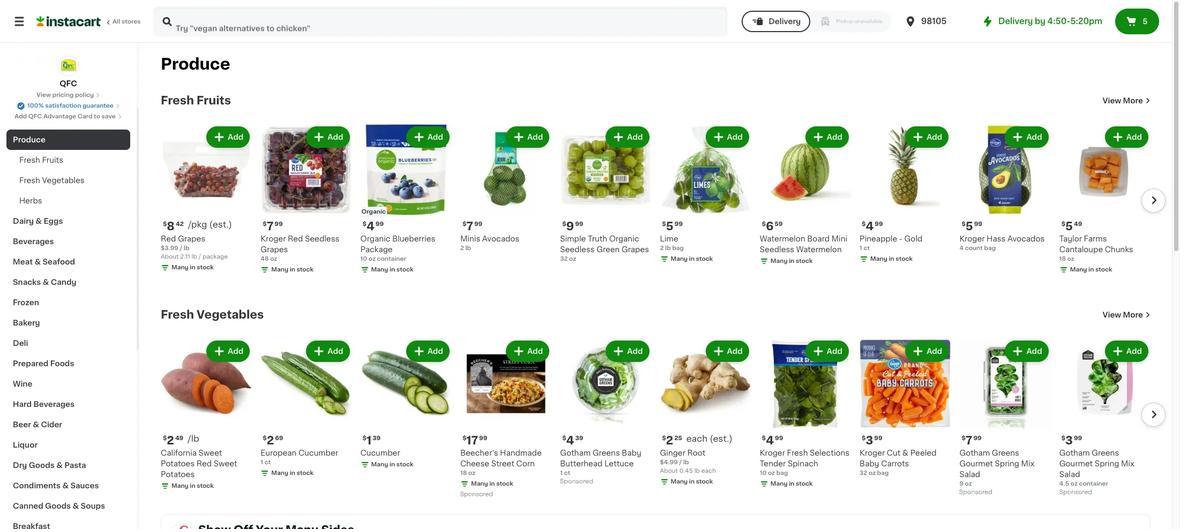 Task type: vqa. For each thing, say whether or not it's contained in the screenshot.


Task type: describe. For each thing, give the bounding box(es) containing it.
liquor
[[13, 442, 38, 449]]

soups
[[81, 503, 105, 510]]

$ inside $ 1 39
[[363, 436, 367, 442]]

2 for $ 2 49 /lb
[[167, 435, 174, 447]]

4.5
[[1059, 481, 1069, 487]]

many in stock down "kroger red seedless grapes 48 oz" at the left top
[[271, 267, 314, 273]]

99 for 9 oz
[[973, 436, 982, 442]]

many in stock down street
[[471, 481, 513, 487]]

many in stock down european cucumber 1 ct
[[271, 471, 314, 477]]

kroger fresh selections tender spinach 10 oz bag
[[760, 450, 850, 477]]

more for 5
[[1123, 97, 1143, 104]]

lb up 0.45
[[683, 460, 689, 466]]

many down $ 1 39
[[371, 462, 388, 468]]

/ for 8
[[180, 246, 182, 251]]

sponsored badge image for 3
[[1059, 490, 1092, 496]]

49 for 5
[[1074, 221, 1082, 227]]

1 horizontal spatial fresh fruits link
[[161, 94, 231, 107]]

item carousel region for fresh fruits
[[146, 120, 1166, 292]]

/pkg
[[188, 220, 207, 229]]

add button for kroger hass avocados
[[1006, 128, 1047, 147]]

99 for 10 oz container
[[376, 221, 384, 227]]

1 vertical spatial sweet
[[214, 460, 237, 468]]

add qfc advantage card to save
[[15, 114, 116, 120]]

$3.99
[[161, 246, 178, 251]]

advantage
[[43, 114, 76, 120]]

0 vertical spatial vegetables
[[42, 177, 84, 184]]

cantaloupe
[[1059, 246, 1103, 254]]

4 for gold
[[866, 221, 874, 232]]

thanksgiving link
[[6, 109, 130, 130]]

beecher's
[[460, 450, 498, 457]]

pasta
[[64, 462, 86, 469]]

organic for organic blueberries package 10 oz container
[[360, 235, 390, 243]]

& inside dry goods & pasta link
[[56, 462, 63, 469]]

kroger for 48
[[261, 235, 286, 243]]

avocados inside kroger hass avocados 4 count bag
[[1007, 235, 1045, 243]]

3 for kroger cut & peeled baby carrots
[[866, 435, 873, 447]]

policy
[[75, 92, 94, 98]]

lb up '2.11'
[[184, 246, 189, 251]]

2 for lime 2 lb bag
[[660, 246, 664, 251]]

lb right '2.11'
[[192, 254, 197, 260]]

2 potatoes from the top
[[161, 471, 195, 479]]

7 for minis avocados
[[466, 221, 473, 232]]

meat
[[13, 258, 33, 266]]

buy
[[30, 36, 45, 43]]

0 vertical spatial sweet
[[199, 450, 222, 457]]

$ 17 99
[[462, 435, 487, 447]]

add button for ginger root
[[707, 342, 748, 361]]

more for 3
[[1123, 311, 1143, 319]]

0 vertical spatial fresh vegetables link
[[6, 170, 130, 191]]

add button for kroger cut & peeled baby carrots
[[906, 342, 948, 361]]

add button for red grapes
[[207, 128, 249, 147]]

add button for cucumber
[[407, 342, 448, 361]]

european cucumber 1 ct
[[261, 450, 338, 466]]

many down '2.11'
[[171, 265, 188, 271]]

simple
[[560, 235, 586, 243]]

0 vertical spatial each
[[686, 435, 708, 443]]

many in stock down lime 2 lb bag
[[671, 256, 713, 262]]

99 for 32 oz bag
[[874, 436, 882, 442]]

farms
[[1084, 235, 1107, 243]]

oz inside "gotham greens gourmet spring mix salad 4.5 oz container"
[[1071, 481, 1078, 487]]

greens for 3
[[1092, 450, 1119, 457]]

$ 3 99 for gotham greens gourmet spring mix salad
[[1061, 435, 1082, 447]]

container inside organic blueberries package 10 oz container
[[377, 256, 406, 262]]

delivery by 4:50-5:20pm
[[998, 17, 1102, 25]]

product group containing 6
[[760, 124, 851, 268]]

count
[[965, 246, 983, 251]]

beecher's handmade cheese street corn 18 oz
[[460, 450, 542, 477]]

add button for minis avocados
[[507, 128, 548, 147]]

add button for european cucumber
[[307, 342, 349, 361]]

many in stock down "spinach"
[[770, 481, 813, 487]]

oz inside simple truth organic seedless green grapes 32 oz
[[569, 256, 576, 262]]

butterhead
[[560, 460, 603, 468]]

baby inside gotham greens baby butterhead lettuce 1 ct
[[622, 450, 641, 457]]

produce link
[[6, 130, 130, 150]]

oz inside the kroger fresh selections tender spinach 10 oz bag
[[768, 471, 775, 477]]

prepared foods
[[13, 360, 74, 368]]

many down package
[[371, 267, 388, 273]]

grapes inside simple truth organic seedless green grapes 32 oz
[[622, 246, 649, 254]]

kroger red seedless grapes 48 oz
[[261, 235, 339, 262]]

0 horizontal spatial fresh fruits link
[[6, 150, 130, 170]]

dry
[[13, 462, 27, 469]]

view pricing policy
[[36, 92, 94, 98]]

many down "kroger red seedless grapes 48 oz" at the left top
[[271, 267, 288, 273]]

prepared foods link
[[6, 354, 130, 374]]

herbs
[[19, 197, 42, 205]]

hard beverages
[[13, 401, 75, 408]]

wine link
[[6, 374, 130, 394]]

1 vertical spatial fruits
[[42, 156, 63, 164]]

card
[[78, 114, 92, 120]]

all stores link
[[36, 6, 141, 36]]

0.45
[[679, 469, 693, 474]]

7 for gotham greens gourmet spring mix salad
[[966, 435, 972, 447]]

chunks
[[1105, 246, 1133, 254]]

oz inside taylor farms cantaloupe chunks 18 oz
[[1067, 256, 1074, 262]]

42
[[176, 221, 184, 227]]

1 vertical spatial /
[[199, 254, 201, 260]]

$4.99
[[660, 460, 678, 466]]

0 vertical spatial qfc
[[60, 80, 77, 87]]

ct inside european cucumber 1 ct
[[265, 460, 271, 466]]

beverages inside hard beverages link
[[34, 401, 75, 408]]

1 horizontal spatial vegetables
[[197, 309, 264, 320]]

herbs link
[[6, 191, 130, 211]]

delivery by 4:50-5:20pm link
[[981, 15, 1102, 28]]

blueberries
[[392, 235, 435, 243]]

recipes
[[13, 95, 44, 103]]

gotham greens gourmet spring mix salad 9 oz
[[959, 450, 1035, 487]]

delivery for delivery by 4:50-5:20pm
[[998, 17, 1033, 25]]

many in stock down $ 1 39
[[371, 462, 413, 468]]

cider
[[41, 421, 62, 429]]

$ 5 49
[[1061, 221, 1082, 232]]

gotham for 7
[[959, 450, 990, 457]]

cheese
[[460, 460, 489, 468]]

98105 button
[[904, 6, 968, 36]]

add for california sweet potatoes red sweet potatoes
[[228, 348, 243, 355]]

many in stock down watermelon board mini seedless watermelon
[[770, 258, 813, 264]]

view more link for 5
[[1103, 95, 1151, 106]]

$ inside $ 4 39
[[562, 436, 566, 442]]

snacks
[[13, 279, 41, 286]]

meat & seafood
[[13, 258, 75, 266]]

mini
[[832, 235, 847, 243]]

lb right 0.45
[[694, 469, 700, 474]]

foods
[[50, 360, 74, 368]]

prepared
[[13, 360, 48, 368]]

gotham greens baby butterhead lettuce 1 ct
[[560, 450, 641, 477]]

1 horizontal spatial fresh vegetables
[[161, 309, 264, 320]]

all stores
[[113, 19, 141, 25]]

$ 3 99 for kroger cut & peeled baby carrots
[[862, 435, 882, 447]]

$ 8 42
[[163, 221, 184, 232]]

many down european
[[271, 471, 288, 477]]

add button for pineapple - gold
[[906, 128, 948, 147]]

stores
[[122, 19, 141, 25]]

handmade
[[500, 450, 542, 457]]

(est.) for 8
[[209, 220, 232, 229]]

99 for 1 ct
[[875, 221, 883, 227]]

frozen
[[13, 299, 39, 307]]

view more for 5
[[1103, 97, 1143, 104]]

goods for dry
[[29, 462, 55, 469]]

1 vertical spatial fresh vegetables link
[[161, 309, 264, 322]]

baby inside kroger cut & peeled baby carrots 32 oz bag
[[860, 460, 879, 468]]

qfc logo image
[[58, 56, 79, 76]]

17
[[466, 435, 478, 447]]

add qfc advantage card to save link
[[15, 113, 122, 121]]

street
[[491, 460, 514, 468]]

& inside condiments & sauces link
[[62, 482, 69, 490]]

add for watermelon board mini seedless watermelon
[[827, 133, 842, 141]]

lettuce
[[604, 460, 634, 468]]

many down pineapple - gold 1 ct at top
[[870, 256, 887, 262]]

99 for 2 lb
[[474, 221, 482, 227]]

oz inside beecher's handmade cheese street corn 18 oz
[[468, 471, 475, 477]]

2 for $ 2 69
[[267, 435, 274, 447]]

add for kroger cut & peeled baby carrots
[[927, 348, 942, 355]]

sponsored badge image for 4
[[560, 479, 593, 485]]

taylor
[[1059, 235, 1082, 243]]

save
[[102, 114, 116, 120]]

many down cantaloupe
[[1070, 267, 1087, 273]]

4 up butterhead
[[566, 435, 574, 447]]

1 horizontal spatial fresh fruits
[[161, 95, 231, 106]]

many down the tender
[[770, 481, 787, 487]]

board
[[807, 235, 830, 243]]

again
[[54, 36, 75, 43]]

fresh inside the kroger fresh selections tender spinach 10 oz bag
[[787, 450, 808, 457]]

$ 7 99 for gotham greens gourmet spring mix salad
[[962, 435, 982, 447]]

dry goods & pasta link
[[6, 456, 130, 476]]

salad for 7
[[959, 471, 980, 479]]

18 inside beecher's handmade cheese street corn 18 oz
[[460, 471, 467, 477]]

8
[[167, 221, 175, 232]]

many in stock down '2.11'
[[171, 265, 214, 271]]

bag inside the kroger fresh selections tender spinach 10 oz bag
[[776, 471, 788, 477]]

-
[[899, 235, 902, 243]]

deli link
[[6, 333, 130, 354]]

4:50-
[[1047, 17, 1070, 25]]

add for ginger root
[[727, 348, 743, 355]]

$8.42 per package (estimated) element
[[161, 220, 252, 234]]

gold
[[904, 235, 922, 243]]

seedless for watermelon board mini seedless watermelon
[[760, 246, 794, 254]]

ct inside pineapple - gold 1 ct
[[864, 246, 870, 251]]

add for cucumber
[[427, 348, 443, 355]]

& inside canned goods & soups link
[[73, 503, 79, 510]]

add for kroger hass avocados
[[1026, 133, 1042, 141]]

$ 9 99
[[562, 221, 583, 232]]

& inside 'snacks & candy' link
[[43, 279, 49, 286]]

99 for 10 oz bag
[[775, 436, 783, 442]]

add button for simple truth organic seedless green grapes
[[607, 128, 648, 147]]

wine
[[13, 380, 32, 388]]

39 for 4
[[575, 436, 583, 442]]

/lb
[[188, 435, 199, 443]]

$ 4 39
[[562, 435, 583, 447]]

7 for kroger red seedless grapes
[[267, 221, 273, 232]]

add for european cucumber
[[328, 348, 343, 355]]

39 for 1
[[373, 436, 381, 442]]

grapes inside "kroger red seedless grapes 48 oz"
[[261, 246, 288, 254]]

18 inside taylor farms cantaloupe chunks 18 oz
[[1059, 256, 1066, 262]]

$ inside the $ 2 25
[[662, 436, 666, 442]]

32 for 3
[[860, 471, 867, 477]]

bakery
[[13, 319, 40, 327]]

package
[[203, 254, 228, 260]]

$2.25 each (estimated) element
[[660, 434, 751, 448]]

canned
[[13, 503, 43, 510]]

item carousel region for fresh vegetables
[[146, 334, 1166, 506]]

oz inside kroger cut & peeled baby carrots 32 oz bag
[[869, 471, 876, 477]]

bakery link
[[6, 313, 130, 333]]

hard
[[13, 401, 32, 408]]

& inside kroger cut & peeled baby carrots 32 oz bag
[[902, 450, 908, 457]]

sponsored badge image for 7
[[959, 490, 992, 496]]

beer
[[13, 421, 31, 429]]

view more link for 3
[[1103, 310, 1151, 320]]

$ 2 69
[[263, 435, 283, 447]]

1 vertical spatial watermelon
[[796, 246, 842, 254]]

0 vertical spatial fresh vegetables
[[19, 177, 84, 184]]



Task type: locate. For each thing, give the bounding box(es) containing it.
1 horizontal spatial gourmet
[[1059, 460, 1093, 468]]

1 vertical spatial more
[[1123, 311, 1143, 319]]

add button for california sweet potatoes red sweet potatoes
[[207, 342, 249, 361]]

1 more from the top
[[1123, 97, 1143, 104]]

$ inside $ 6 59
[[762, 221, 766, 227]]

lb down minis
[[465, 246, 471, 251]]

lists link
[[6, 50, 130, 72]]

1 mix from the left
[[1021, 460, 1035, 468]]

canned goods & soups
[[13, 503, 105, 510]]

watermelon down board
[[796, 246, 842, 254]]

snacks & candy
[[13, 279, 76, 286]]

$ inside "$ 8 42"
[[163, 221, 167, 227]]

1 vertical spatial qfc
[[28, 114, 42, 120]]

3 gotham from the left
[[1059, 450, 1090, 457]]

0 vertical spatial ct
[[864, 246, 870, 251]]

green
[[597, 246, 620, 254]]

canned goods & soups link
[[6, 496, 130, 517]]

1 horizontal spatial delivery
[[998, 17, 1033, 25]]

1 horizontal spatial salad
[[1059, 471, 1080, 479]]

0 vertical spatial item carousel region
[[146, 120, 1166, 292]]

49 inside $ 5 49
[[1074, 221, 1082, 227]]

1 horizontal spatial red
[[197, 460, 212, 468]]

5 for kroger hass avocados
[[966, 221, 973, 232]]

1 vertical spatial 9
[[959, 481, 964, 487]]

dry goods & pasta
[[13, 462, 86, 469]]

1 horizontal spatial mix
[[1121, 460, 1134, 468]]

0 horizontal spatial mix
[[1021, 460, 1035, 468]]

/ right '2.11'
[[199, 254, 201, 260]]

0 horizontal spatial 9
[[566, 221, 574, 232]]

view more link
[[1103, 95, 1151, 106], [1103, 310, 1151, 320]]

each (est.)
[[686, 435, 733, 443]]

& inside beer & cider link
[[33, 421, 39, 429]]

spring inside "gotham greens gourmet spring mix salad 4.5 oz container"
[[1095, 460, 1119, 468]]

/pkg (est.)
[[188, 220, 232, 229]]

69
[[275, 436, 283, 442]]

mix inside gotham greens gourmet spring mix salad 9 oz
[[1021, 460, 1035, 468]]

5 for taylor farms cantaloupe chunks
[[1065, 221, 1073, 232]]

3 greens from the left
[[1092, 450, 1119, 457]]

kroger inside the kroger fresh selections tender spinach 10 oz bag
[[760, 450, 785, 457]]

1 horizontal spatial gotham
[[959, 450, 990, 457]]

7 up gotham greens gourmet spring mix salad 9 oz
[[966, 435, 972, 447]]

root
[[687, 450, 705, 457]]

49 for 2
[[175, 436, 183, 442]]

1 vertical spatial fresh fruits link
[[6, 150, 130, 170]]

0 vertical spatial baby
[[622, 450, 641, 457]]

1 vertical spatial beverages
[[34, 401, 75, 408]]

add for taylor farms cantaloupe chunks
[[1126, 133, 1142, 141]]

$ 4 99 for pineapple
[[862, 221, 883, 232]]

18 down cheese
[[460, 471, 467, 477]]

1 39 from the left
[[373, 436, 381, 442]]

european
[[261, 450, 297, 457]]

avocados
[[482, 235, 519, 243], [1007, 235, 1045, 243]]

mix for 3
[[1121, 460, 1134, 468]]

buy it again
[[30, 36, 75, 43]]

0 vertical spatial 18
[[1059, 256, 1066, 262]]

49 inside $ 2 49 /lb
[[175, 436, 183, 442]]

9 inside gotham greens gourmet spring mix salad 9 oz
[[959, 481, 964, 487]]

99 for 4 count bag
[[974, 221, 982, 227]]

container down package
[[377, 256, 406, 262]]

0 horizontal spatial 7
[[267, 221, 273, 232]]

2 salad from the left
[[1059, 471, 1080, 479]]

49 left /lb
[[175, 436, 183, 442]]

& inside meat & seafood "link"
[[35, 258, 41, 266]]

99 up package
[[376, 221, 384, 227]]

qfc inside add qfc advantage card to save link
[[28, 114, 42, 120]]

1 vertical spatial view more
[[1103, 311, 1143, 319]]

99 up gotham greens gourmet spring mix salad 9 oz
[[973, 436, 982, 442]]

$ 5 99 for kroger hass avocados
[[962, 221, 982, 232]]

1 vertical spatial ct
[[265, 460, 271, 466]]

kroger inside kroger cut & peeled baby carrots 32 oz bag
[[860, 450, 885, 457]]

99 up the "pineapple"
[[875, 221, 883, 227]]

1 horizontal spatial fruits
[[197, 95, 231, 106]]

oz inside organic blueberries package 10 oz container
[[369, 256, 376, 262]]

1 cucumber from the left
[[298, 450, 338, 457]]

many down 0.45
[[671, 479, 688, 485]]

2 gotham from the left
[[560, 450, 591, 457]]

1 potatoes from the top
[[161, 460, 195, 468]]

greens for 4
[[593, 450, 620, 457]]

2 horizontal spatial gotham
[[1059, 450, 1090, 457]]

lb inside lime 2 lb bag
[[665, 246, 671, 251]]

1 vertical spatial item carousel region
[[146, 334, 1166, 506]]

7 up the 48
[[267, 221, 273, 232]]

0 horizontal spatial 32
[[560, 256, 568, 262]]

1 inside european cucumber 1 ct
[[261, 460, 263, 466]]

48
[[261, 256, 269, 262]]

item carousel region containing 8
[[146, 120, 1166, 292]]

/
[[180, 246, 182, 251], [199, 254, 201, 260], [679, 460, 682, 466]]

cucumber
[[298, 450, 338, 457], [360, 450, 400, 457]]

$ 7 99 up the 48
[[263, 221, 283, 232]]

1 3 from the left
[[866, 435, 873, 447]]

99 inside $ 9 99
[[575, 221, 583, 227]]

1 horizontal spatial $ 3 99
[[1061, 435, 1082, 447]]

vegetables
[[42, 177, 84, 184], [197, 309, 264, 320]]

(est.)
[[209, 220, 232, 229], [710, 435, 733, 443]]

many in stock down taylor farms cantaloupe chunks 18 oz
[[1070, 267, 1112, 273]]

add for kroger red seedless grapes
[[328, 133, 343, 141]]

bag down the tender
[[776, 471, 788, 477]]

more
[[1123, 97, 1143, 104], [1123, 311, 1143, 319]]

bag inside lime 2 lb bag
[[672, 246, 684, 251]]

1 horizontal spatial 7
[[466, 221, 473, 232]]

& left candy
[[43, 279, 49, 286]]

1 vertical spatial produce
[[13, 136, 46, 144]]

lime 2 lb bag
[[660, 235, 684, 251]]

product group containing 9
[[560, 124, 651, 264]]

10
[[360, 256, 367, 262], [760, 471, 766, 477]]

kroger inside kroger hass avocados 4 count bag
[[959, 235, 985, 243]]

product group containing 1
[[360, 339, 452, 472]]

$ 5 99 up count
[[962, 221, 982, 232]]

0 vertical spatial more
[[1123, 97, 1143, 104]]

(est.) inside $2.25 each (estimated) element
[[710, 435, 733, 443]]

1 vertical spatial 18
[[460, 471, 467, 477]]

32 inside simple truth organic seedless green grapes 32 oz
[[560, 256, 568, 262]]

1 horizontal spatial produce
[[161, 56, 230, 72]]

lb down lime
[[665, 246, 671, 251]]

spring for 7
[[995, 460, 1019, 468]]

$2.49 per pound element
[[161, 434, 252, 448]]

0 horizontal spatial $ 3 99
[[862, 435, 882, 447]]

$ inside $ 2 49 /lb
[[163, 436, 167, 442]]

$
[[163, 221, 167, 227], [263, 221, 267, 227], [363, 221, 367, 227], [462, 221, 466, 227], [662, 221, 666, 227], [762, 221, 766, 227], [862, 221, 866, 227], [962, 221, 966, 227], [562, 221, 566, 227], [1061, 221, 1065, 227], [163, 436, 167, 442], [263, 436, 267, 442], [363, 436, 367, 442], [462, 436, 466, 442], [662, 436, 666, 442], [762, 436, 766, 442], [862, 436, 866, 442], [962, 436, 966, 442], [562, 436, 566, 442], [1061, 436, 1065, 442]]

0 horizontal spatial fresh vegetables link
[[6, 170, 130, 191]]

fresh
[[161, 95, 194, 106], [19, 156, 40, 164], [19, 177, 40, 184], [161, 309, 194, 320], [787, 450, 808, 457]]

add for kroger fresh selections tender spinach
[[827, 348, 842, 355]]

sponsored badge image down gotham greens gourmet spring mix salad 9 oz
[[959, 490, 992, 496]]

2 item carousel region from the top
[[146, 334, 1166, 506]]

2 inside $2.25 each (estimated) element
[[666, 435, 673, 447]]

99 for 18 oz
[[479, 436, 487, 442]]

ct down butterhead
[[564, 471, 570, 477]]

$ 4 99 up the "pineapple"
[[862, 221, 883, 232]]

delivery for delivery
[[769, 18, 801, 25]]

2 horizontal spatial grapes
[[622, 246, 649, 254]]

9 inside product group
[[566, 221, 574, 232]]

0 vertical spatial potatoes
[[161, 460, 195, 468]]

& right meat
[[35, 258, 41, 266]]

qfc up the view pricing policy link at the top left of page
[[60, 80, 77, 87]]

qfc
[[60, 80, 77, 87], [28, 114, 42, 120]]

container right 4.5
[[1079, 481, 1108, 487]]

10 inside the kroger fresh selections tender spinach 10 oz bag
[[760, 471, 766, 477]]

2 inside $ 2 49 /lb
[[167, 435, 174, 447]]

bag down lime
[[672, 246, 684, 251]]

seafood
[[43, 258, 75, 266]]

gotham
[[959, 450, 990, 457], [560, 450, 591, 457], [1059, 450, 1090, 457]]

1 avocados from the left
[[482, 235, 519, 243]]

(est.) up ginger root $4.99 / lb about 0.45 lb each
[[710, 435, 733, 443]]

product group containing 8
[[161, 124, 252, 275]]

sponsored badge image for 17
[[460, 492, 493, 498]]

ct down european
[[265, 460, 271, 466]]

1 inside gotham greens baby butterhead lettuce 1 ct
[[560, 471, 563, 477]]

$ inside $ 5 49
[[1061, 221, 1065, 227]]

99 right the 17 at the bottom
[[479, 436, 487, 442]]

spring inside gotham greens gourmet spring mix salad 9 oz
[[995, 460, 1019, 468]]

& right beer
[[33, 421, 39, 429]]

organic inside simple truth organic seedless green grapes 32 oz
[[609, 235, 639, 243]]

10 inside organic blueberries package 10 oz container
[[360, 256, 367, 262]]

39 inside $ 1 39
[[373, 436, 381, 442]]

$ 7 99 for kroger red seedless grapes
[[263, 221, 283, 232]]

0 horizontal spatial 49
[[175, 436, 183, 442]]

1 $ 3 99 from the left
[[862, 435, 882, 447]]

1 item carousel region from the top
[[146, 120, 1166, 292]]

2 more from the top
[[1123, 311, 1143, 319]]

1 horizontal spatial 3
[[1065, 435, 1073, 447]]

0 vertical spatial fruits
[[197, 95, 231, 106]]

carrots
[[881, 460, 909, 468]]

red inside red grapes $3.99 / lb about 2.11 lb / package
[[161, 235, 176, 243]]

4 left count
[[959, 246, 964, 251]]

0 vertical spatial beverages
[[13, 238, 54, 245]]

1 spring from the left
[[995, 460, 1019, 468]]

98105
[[921, 17, 947, 25]]

$ 4 99 up package
[[363, 221, 384, 232]]

beverages
[[13, 238, 54, 245], [34, 401, 75, 408]]

ct inside gotham greens baby butterhead lettuce 1 ct
[[564, 471, 570, 477]]

cucumber inside product group
[[360, 450, 400, 457]]

2 vertical spatial /
[[679, 460, 682, 466]]

produce
[[161, 56, 230, 72], [13, 136, 46, 144]]

99 for 32 oz
[[575, 221, 583, 227]]

99 up the tender
[[775, 436, 783, 442]]

$ 4 99
[[363, 221, 384, 232], [862, 221, 883, 232], [762, 435, 783, 447]]

add button for kroger red seedless grapes
[[307, 128, 349, 147]]

2 $ 3 99 from the left
[[1061, 435, 1082, 447]]

seedless inside watermelon board mini seedless watermelon
[[760, 246, 794, 254]]

gourmet for 7
[[959, 460, 993, 468]]

& left soups
[[73, 503, 79, 510]]

1 view more from the top
[[1103, 97, 1143, 104]]

about for 2
[[660, 469, 678, 474]]

2 horizontal spatial 7
[[966, 435, 972, 447]]

grapes right green
[[622, 246, 649, 254]]

hass
[[987, 235, 1006, 243]]

2 39 from the left
[[575, 436, 583, 442]]

cucumber down $ 1 39
[[360, 450, 400, 457]]

2 inside minis avocados 2 lb
[[460, 246, 464, 251]]

1 salad from the left
[[959, 471, 980, 479]]

$ 4 99 for kroger
[[762, 435, 783, 447]]

snacks & candy link
[[6, 272, 130, 293]]

greens inside "gotham greens gourmet spring mix salad 4.5 oz container"
[[1092, 450, 1119, 457]]

kroger for baby
[[860, 450, 885, 457]]

organic inside organic blueberries package 10 oz container
[[360, 235, 390, 243]]

0 horizontal spatial red
[[161, 235, 176, 243]]

$ 3 99 up carrots
[[862, 435, 882, 447]]

beverages down dairy & eggs at the left of the page
[[13, 238, 54, 245]]

6
[[766, 221, 774, 232]]

view for 4
[[1103, 311, 1121, 319]]

red inside "kroger red seedless grapes 48 oz"
[[288, 235, 303, 243]]

gourmet for 3
[[1059, 460, 1093, 468]]

0 horizontal spatial ct
[[265, 460, 271, 466]]

greens inside gotham greens baby butterhead lettuce 1 ct
[[593, 450, 620, 457]]

bag down hass
[[984, 246, 996, 251]]

sponsored badge image down cheese
[[460, 492, 493, 498]]

32 inside kroger cut & peeled baby carrots 32 oz bag
[[860, 471, 867, 477]]

delivery
[[998, 17, 1033, 25], [769, 18, 801, 25]]

0 vertical spatial container
[[377, 256, 406, 262]]

salad for 3
[[1059, 471, 1080, 479]]

goods
[[29, 462, 55, 469], [45, 503, 71, 510]]

3 for gotham greens gourmet spring mix salad
[[1065, 435, 1073, 447]]

salad inside gotham greens gourmet spring mix salad 9 oz
[[959, 471, 980, 479]]

seedless for simple truth organic seedless green grapes 32 oz
[[560, 246, 595, 254]]

about down $4.99
[[660, 469, 678, 474]]

guarantee
[[82, 103, 114, 109]]

baby up lettuce
[[622, 450, 641, 457]]

1 vertical spatial goods
[[45, 503, 71, 510]]

grapes inside red grapes $3.99 / lb about 2.11 lb / package
[[178, 235, 205, 243]]

4 for selections
[[766, 435, 774, 447]]

$ 1 39
[[363, 435, 381, 447]]

1 horizontal spatial baby
[[860, 460, 879, 468]]

25
[[674, 436, 682, 442]]

pricing
[[52, 92, 74, 98]]

0 horizontal spatial gotham
[[560, 450, 591, 457]]

grapes up the 48
[[261, 246, 288, 254]]

many in stock down 0.45
[[671, 479, 713, 485]]

/ up '2.11'
[[180, 246, 182, 251]]

goods for canned
[[45, 503, 71, 510]]

0 horizontal spatial avocados
[[482, 235, 519, 243]]

about for 8
[[161, 254, 179, 260]]

1 vertical spatial container
[[1079, 481, 1108, 487]]

organic blueberries package 10 oz container
[[360, 235, 435, 262]]

fresh fruits link
[[161, 94, 231, 107], [6, 150, 130, 170]]

taylor farms cantaloupe chunks 18 oz
[[1059, 235, 1133, 262]]

lb inside minis avocados 2 lb
[[465, 246, 471, 251]]

2.11
[[180, 254, 190, 260]]

(est.) for 2
[[710, 435, 733, 443]]

many in stock
[[671, 256, 713, 262], [870, 256, 913, 262], [770, 258, 813, 264], [171, 265, 214, 271], [271, 267, 314, 273], [371, 267, 413, 273], [1070, 267, 1112, 273], [371, 462, 413, 468], [271, 471, 314, 477], [671, 479, 713, 485], [471, 481, 513, 487], [770, 481, 813, 487], [171, 484, 214, 489]]

$ 6 59
[[762, 221, 783, 232]]

1 vertical spatial (est.)
[[710, 435, 733, 443]]

0 vertical spatial watermelon
[[760, 235, 805, 243]]

99 up lime
[[675, 221, 683, 227]]

2 gourmet from the left
[[1059, 460, 1093, 468]]

0 horizontal spatial grapes
[[178, 235, 205, 243]]

watermelon down 59
[[760, 235, 805, 243]]

organic for organic
[[362, 209, 386, 215]]

condiments
[[13, 482, 61, 490]]

watermelon board mini seedless watermelon
[[760, 235, 847, 254]]

1 vertical spatial about
[[660, 469, 678, 474]]

seedless
[[305, 235, 339, 243], [760, 246, 794, 254], [560, 246, 595, 254]]

$ 5 99
[[662, 221, 683, 232], [962, 221, 982, 232]]

4 up package
[[367, 221, 375, 232]]

4 up the "pineapple"
[[866, 221, 874, 232]]

2 view more from the top
[[1103, 311, 1143, 319]]

bag down carrots
[[877, 471, 889, 477]]

1 horizontal spatial 10
[[760, 471, 766, 477]]

red inside california sweet potatoes red sweet potatoes
[[197, 460, 212, 468]]

5 for lime
[[666, 221, 674, 232]]

view for 9
[[1103, 97, 1121, 104]]

Search field
[[154, 8, 727, 35]]

seedless inside simple truth organic seedless green grapes 32 oz
[[560, 246, 595, 254]]

package
[[360, 246, 393, 254]]

minis
[[460, 235, 480, 243]]

add inside add qfc advantage card to save link
[[15, 114, 27, 120]]

item carousel region containing 2
[[146, 334, 1166, 506]]

sponsored badge image down 4.5
[[1059, 490, 1092, 496]]

49
[[1074, 221, 1082, 227], [175, 436, 183, 442]]

add button
[[207, 128, 249, 147], [307, 128, 349, 147], [407, 128, 448, 147], [507, 128, 548, 147], [607, 128, 648, 147], [707, 128, 748, 147], [806, 128, 848, 147], [906, 128, 948, 147], [1006, 128, 1047, 147], [1106, 128, 1147, 147], [207, 342, 249, 361], [307, 342, 349, 361], [407, 342, 448, 361], [507, 342, 548, 361], [607, 342, 648, 361], [707, 342, 748, 361], [806, 342, 848, 361], [906, 342, 948, 361], [1006, 342, 1047, 361], [1106, 342, 1147, 361]]

bag inside kroger hass avocados 4 count bag
[[984, 246, 996, 251]]

$ inside $ 2 69
[[263, 436, 267, 442]]

organic
[[362, 209, 386, 215], [360, 235, 390, 243], [609, 235, 639, 243]]

kroger up the 48
[[261, 235, 286, 243]]

many down watermelon board mini seedless watermelon
[[770, 258, 787, 264]]

spinach
[[788, 460, 818, 468]]

$ 7 99 up gotham greens gourmet spring mix salad 9 oz
[[962, 435, 982, 447]]

baby
[[622, 450, 641, 457], [860, 460, 879, 468]]

99 up carrots
[[874, 436, 882, 442]]

0 horizontal spatial 39
[[373, 436, 381, 442]]

1 horizontal spatial 39
[[575, 436, 583, 442]]

$ 4 99 up the tender
[[762, 435, 783, 447]]

goods down condiments & sauces
[[45, 503, 71, 510]]

/ up 0.45
[[679, 460, 682, 466]]

0 horizontal spatial spring
[[995, 460, 1019, 468]]

0 horizontal spatial produce
[[13, 136, 46, 144]]

& inside dairy & eggs 'link'
[[36, 218, 42, 225]]

cucumber right european
[[298, 450, 338, 457]]

2 inside lime 2 lb bag
[[660, 246, 664, 251]]

2 view more link from the top
[[1103, 310, 1151, 320]]

99 up count
[[974, 221, 982, 227]]

0 horizontal spatial about
[[161, 254, 179, 260]]

ct down the "pineapple"
[[864, 246, 870, 251]]

each inside ginger root $4.99 / lb about 0.45 lb each
[[701, 469, 716, 474]]

frozen link
[[6, 293, 130, 313]]

1 $ 5 99 from the left
[[662, 221, 683, 232]]

99 up "gotham greens gourmet spring mix salad 4.5 oz container"
[[1074, 436, 1082, 442]]

grapes
[[178, 235, 205, 243], [261, 246, 288, 254], [622, 246, 649, 254]]

gourmet inside "gotham greens gourmet spring mix salad 4.5 oz container"
[[1059, 460, 1093, 468]]

sweet
[[199, 450, 222, 457], [214, 460, 237, 468]]

0 vertical spatial (est.)
[[209, 220, 232, 229]]

2
[[460, 246, 464, 251], [660, 246, 664, 251], [167, 435, 174, 447], [267, 435, 274, 447], [666, 435, 673, 447]]

seedless inside "kroger red seedless grapes 48 oz"
[[305, 235, 339, 243]]

2 for $ 2 25
[[666, 435, 673, 447]]

add for minis avocados
[[527, 133, 543, 141]]

99 inside $ 17 99
[[479, 436, 487, 442]]

1 vertical spatial view more link
[[1103, 310, 1151, 320]]

&
[[36, 218, 42, 225], [35, 258, 41, 266], [43, 279, 49, 286], [33, 421, 39, 429], [902, 450, 908, 457], [56, 462, 63, 469], [62, 482, 69, 490], [73, 503, 79, 510]]

fresh fruits
[[161, 95, 231, 106], [19, 156, 63, 164]]

avocados inside minis avocados 2 lb
[[482, 235, 519, 243]]

99 for 2 lb bag
[[675, 221, 683, 227]]

/ inside ginger root $4.99 / lb about 0.45 lb each
[[679, 460, 682, 466]]

satisfaction
[[45, 103, 81, 109]]

1 gourmet from the left
[[959, 460, 993, 468]]

bag inside kroger cut & peeled baby carrots 32 oz bag
[[877, 471, 889, 477]]

32 for 9
[[560, 256, 568, 262]]

greens for 7
[[992, 450, 1019, 457]]

2 left 25 at the bottom right of page
[[666, 435, 673, 447]]

sauces
[[70, 482, 99, 490]]

1 vertical spatial 49
[[175, 436, 183, 442]]

5 inside button
[[1143, 18, 1148, 25]]

$ 5 99 for lime
[[662, 221, 683, 232]]

1 horizontal spatial /
[[199, 254, 201, 260]]

4 inside kroger hass avocados 4 count bag
[[959, 246, 964, 251]]

deli
[[13, 340, 28, 347]]

$ 5 99 up lime
[[662, 221, 683, 232]]

gotham inside "gotham greens gourmet spring mix salad 4.5 oz container"
[[1059, 450, 1090, 457]]

2 spring from the left
[[1095, 460, 1119, 468]]

spring for 3
[[1095, 460, 1119, 468]]

1 horizontal spatial greens
[[992, 450, 1019, 457]]

item carousel region
[[146, 120, 1166, 292], [146, 334, 1166, 506]]

0 horizontal spatial greens
[[593, 450, 620, 457]]

add for organic blueberries package
[[427, 133, 443, 141]]

7 up minis
[[466, 221, 473, 232]]

selections
[[810, 450, 850, 457]]

service type group
[[742, 11, 891, 32]]

2 greens from the left
[[593, 450, 620, 457]]

99 up simple
[[575, 221, 583, 227]]

(est.) inside $8.42 per package (estimated) element
[[209, 220, 232, 229]]

dairy
[[13, 218, 34, 225]]

instacart logo image
[[36, 15, 101, 28]]

gotham greens gourmet spring mix salad 4.5 oz container
[[1059, 450, 1134, 487]]

& right cut
[[902, 450, 908, 457]]

corn
[[516, 460, 535, 468]]

2 mix from the left
[[1121, 460, 1134, 468]]

4 up the tender
[[766, 435, 774, 447]]

2 horizontal spatial ct
[[864, 246, 870, 251]]

grapes down the /pkg
[[178, 235, 205, 243]]

stock
[[696, 256, 713, 262], [896, 256, 913, 262], [796, 258, 813, 264], [197, 265, 214, 271], [297, 267, 314, 273], [396, 267, 413, 273], [1095, 267, 1112, 273], [396, 462, 413, 468], [297, 471, 314, 477], [696, 479, 713, 485], [496, 481, 513, 487], [796, 481, 813, 487], [197, 484, 214, 489]]

product group containing 17
[[460, 339, 552, 501]]

beverages up cider
[[34, 401, 75, 408]]

2 avocados from the left
[[1007, 235, 1045, 243]]

many in stock down california sweet potatoes red sweet potatoes
[[171, 484, 214, 489]]

1 vertical spatial fresh fruits
[[19, 156, 63, 164]]

2 horizontal spatial $ 4 99
[[862, 221, 883, 232]]

2 horizontal spatial /
[[679, 460, 682, 466]]

kroger up the tender
[[760, 450, 785, 457]]

greens inside gotham greens gourmet spring mix salad 9 oz
[[992, 450, 1019, 457]]

each up root
[[686, 435, 708, 443]]

0 horizontal spatial vegetables
[[42, 177, 84, 184]]

sponsored badge image
[[560, 479, 593, 485], [959, 490, 992, 496], [1059, 490, 1092, 496], [460, 492, 493, 498]]

add for lime
[[727, 133, 743, 141]]

about inside red grapes $3.99 / lb about 2.11 lb / package
[[161, 254, 179, 260]]

99 up "kroger red seedless grapes 48 oz" at the left top
[[275, 221, 283, 227]]

$ inside $ 9 99
[[562, 221, 566, 227]]

gotham inside gotham greens baby butterhead lettuce 1 ct
[[560, 450, 591, 457]]

beverages inside beverages 'link'
[[13, 238, 54, 245]]

kroger left cut
[[860, 450, 885, 457]]

1 view more link from the top
[[1103, 95, 1151, 106]]

0 horizontal spatial 18
[[460, 471, 467, 477]]

1 gotham from the left
[[959, 450, 990, 457]]

container inside "gotham greens gourmet spring mix salad 4.5 oz container"
[[1079, 481, 1108, 487]]

delivery inside button
[[769, 18, 801, 25]]

many down lime 2 lb bag
[[671, 256, 688, 262]]

avocados right hass
[[1007, 235, 1045, 243]]

gourmet inside gotham greens gourmet spring mix salad 9 oz
[[959, 460, 993, 468]]

0 horizontal spatial fresh fruits
[[19, 156, 63, 164]]

2 horizontal spatial red
[[288, 235, 303, 243]]

gotham up butterhead
[[560, 450, 591, 457]]

1 horizontal spatial $ 4 99
[[762, 435, 783, 447]]

1 horizontal spatial container
[[1079, 481, 1108, 487]]

product group
[[161, 124, 252, 275], [261, 124, 352, 277], [360, 124, 452, 277], [460, 124, 552, 253], [560, 124, 651, 264], [660, 124, 751, 266], [760, 124, 851, 268], [860, 124, 951, 266], [959, 124, 1051, 253], [1059, 124, 1151, 277], [161, 339, 252, 493], [261, 339, 352, 480], [360, 339, 452, 472], [460, 339, 552, 501], [560, 339, 651, 488], [660, 339, 751, 489], [760, 339, 851, 491], [860, 339, 951, 478], [959, 339, 1051, 499], [1059, 339, 1151, 499]]

kroger for count
[[959, 235, 985, 243]]

1 horizontal spatial ct
[[564, 471, 570, 477]]

red grapes $3.99 / lb about 2.11 lb / package
[[161, 235, 228, 260]]

0 horizontal spatial fruits
[[42, 156, 63, 164]]

many down cheese
[[471, 481, 488, 487]]

mix for 7
[[1021, 460, 1035, 468]]

each down root
[[701, 469, 716, 474]]

many down california sweet potatoes red sweet potatoes
[[171, 484, 188, 489]]

99 for 48 oz
[[275, 221, 283, 227]]

1 horizontal spatial grapes
[[261, 246, 288, 254]]

about inside ginger root $4.99 / lb about 0.45 lb each
[[660, 469, 678, 474]]

0 horizontal spatial gourmet
[[959, 460, 993, 468]]

1 vertical spatial baby
[[860, 460, 879, 468]]

add button for lime
[[707, 128, 748, 147]]

None search field
[[153, 6, 728, 36]]

about down $3.99
[[161, 254, 179, 260]]

0 vertical spatial 49
[[1074, 221, 1082, 227]]

2 cucumber from the left
[[360, 450, 400, 457]]

gotham for 4
[[560, 450, 591, 457]]

1 horizontal spatial cucumber
[[360, 450, 400, 457]]

0 horizontal spatial baby
[[622, 450, 641, 457]]

1 inside pineapple - gold 1 ct
[[860, 246, 862, 251]]

2 $ 5 99 from the left
[[962, 221, 982, 232]]

view more for 3
[[1103, 311, 1143, 319]]

truth
[[588, 235, 607, 243]]

gotham inside gotham greens gourmet spring mix salad 9 oz
[[959, 450, 990, 457]]

gotham for 3
[[1059, 450, 1090, 457]]

$ 2 25
[[662, 435, 682, 447]]

add for red grapes
[[228, 133, 243, 141]]

cucumber inside european cucumber 1 ct
[[298, 450, 338, 457]]

& left the sauces
[[62, 482, 69, 490]]

add button for taylor farms cantaloupe chunks
[[1106, 128, 1147, 147]]

1 horizontal spatial (est.)
[[710, 435, 733, 443]]

many in stock down pineapple - gold 1 ct at top
[[870, 256, 913, 262]]

0 horizontal spatial qfc
[[28, 114, 42, 120]]

$ inside $ 17 99
[[462, 436, 466, 442]]

add button for kroger fresh selections tender spinach
[[806, 342, 848, 361]]

1 vertical spatial fresh vegetables
[[161, 309, 264, 320]]

2 3 from the left
[[1065, 435, 1073, 447]]

1 vertical spatial 10
[[760, 471, 766, 477]]

1 greens from the left
[[992, 450, 1019, 457]]

3 up kroger cut & peeled baby carrots 32 oz bag
[[866, 435, 873, 447]]

beer & cider
[[13, 421, 62, 429]]

1 horizontal spatial seedless
[[560, 246, 595, 254]]

& left pasta at the left
[[56, 462, 63, 469]]

add button for watermelon board mini seedless watermelon
[[806, 128, 848, 147]]

add button for organic blueberries package
[[407, 128, 448, 147]]

100% satisfaction guarantee button
[[17, 100, 120, 110]]

2 up california
[[167, 435, 174, 447]]

simple truth organic seedless green grapes 32 oz
[[560, 235, 649, 262]]

0 horizontal spatial 10
[[360, 256, 367, 262]]

many in stock down organic blueberries package 10 oz container
[[371, 267, 413, 273]]

oz inside gotham greens gourmet spring mix salad 9 oz
[[965, 481, 972, 487]]

california sweet potatoes red sweet potatoes
[[161, 450, 237, 479]]

oz inside "kroger red seedless grapes 48 oz"
[[270, 256, 277, 262]]

18 down cantaloupe
[[1059, 256, 1066, 262]]

to
[[94, 114, 100, 120]]

39
[[373, 436, 381, 442], [575, 436, 583, 442]]

2 vertical spatial ct
[[564, 471, 570, 477]]

pineapple - gold 1 ct
[[860, 235, 922, 251]]

/ for 2
[[679, 460, 682, 466]]

0 horizontal spatial (est.)
[[209, 220, 232, 229]]

sponsored badge image down butterhead
[[560, 479, 593, 485]]

0 vertical spatial /
[[180, 246, 182, 251]]

100% satisfaction guarantee
[[27, 103, 114, 109]]

1 horizontal spatial about
[[660, 469, 678, 474]]



